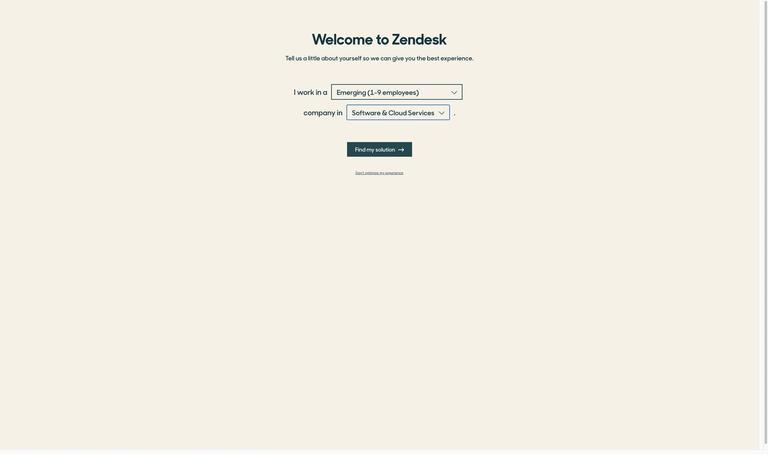 Task type: vqa. For each thing, say whether or not it's contained in the screenshot.
Master
no



Task type: locate. For each thing, give the bounding box(es) containing it.
welcome
[[312, 27, 373, 49]]

welcome to zendesk
[[312, 27, 448, 49]]

a right work
[[323, 87, 328, 97]]

1 horizontal spatial in
[[337, 107, 343, 118]]

tell us a little about yourself so we can give you the best experience.
[[286, 53, 474, 62]]

a right us
[[303, 53, 307, 62]]

0 vertical spatial my
[[367, 146, 375, 153]]

find
[[355, 146, 366, 153]]

don't optimize my experience
[[356, 171, 404, 176]]

my right "find"
[[367, 146, 375, 153]]

my
[[367, 146, 375, 153], [380, 171, 385, 176]]

company
[[304, 107, 336, 118]]

the
[[417, 53, 426, 62]]

little
[[308, 53, 320, 62]]

my right optimize
[[380, 171, 385, 176]]

arrow right image
[[399, 147, 404, 153]]

you
[[406, 53, 416, 62]]

don't
[[356, 171, 364, 176]]

find     my solution button
[[347, 142, 412, 157]]

0 vertical spatial a
[[303, 53, 307, 62]]

1 horizontal spatial a
[[323, 87, 328, 97]]

company in
[[304, 107, 343, 118]]

0 horizontal spatial a
[[303, 53, 307, 62]]

a
[[303, 53, 307, 62], [323, 87, 328, 97]]

1 vertical spatial in
[[337, 107, 343, 118]]

work
[[297, 87, 315, 97]]

about
[[322, 53, 338, 62]]

i work in a
[[294, 87, 328, 97]]

tell
[[286, 53, 295, 62]]

us
[[296, 53, 302, 62]]

0 horizontal spatial in
[[316, 87, 322, 97]]

1 vertical spatial a
[[323, 87, 328, 97]]

0 vertical spatial in
[[316, 87, 322, 97]]

experience
[[386, 171, 404, 176]]

give
[[393, 53, 404, 62]]

so
[[363, 53, 370, 62]]

don't optimize my experience link
[[282, 171, 478, 176]]

1 vertical spatial my
[[380, 171, 385, 176]]

in
[[316, 87, 322, 97], [337, 107, 343, 118]]

we
[[371, 53, 380, 62]]

in right work
[[316, 87, 322, 97]]

0 horizontal spatial my
[[367, 146, 375, 153]]

in right company
[[337, 107, 343, 118]]

solution
[[376, 146, 395, 153]]



Task type: describe. For each thing, give the bounding box(es) containing it.
yourself
[[339, 53, 362, 62]]

optimize
[[365, 171, 379, 176]]

best
[[427, 53, 440, 62]]

experience.
[[441, 53, 474, 62]]

i
[[294, 87, 296, 97]]

to
[[376, 27, 390, 49]]

zendesk
[[392, 27, 448, 49]]

find     my solution
[[355, 146, 396, 153]]

.
[[454, 107, 456, 118]]

my inside button
[[367, 146, 375, 153]]

1 horizontal spatial my
[[380, 171, 385, 176]]

can
[[381, 53, 391, 62]]



